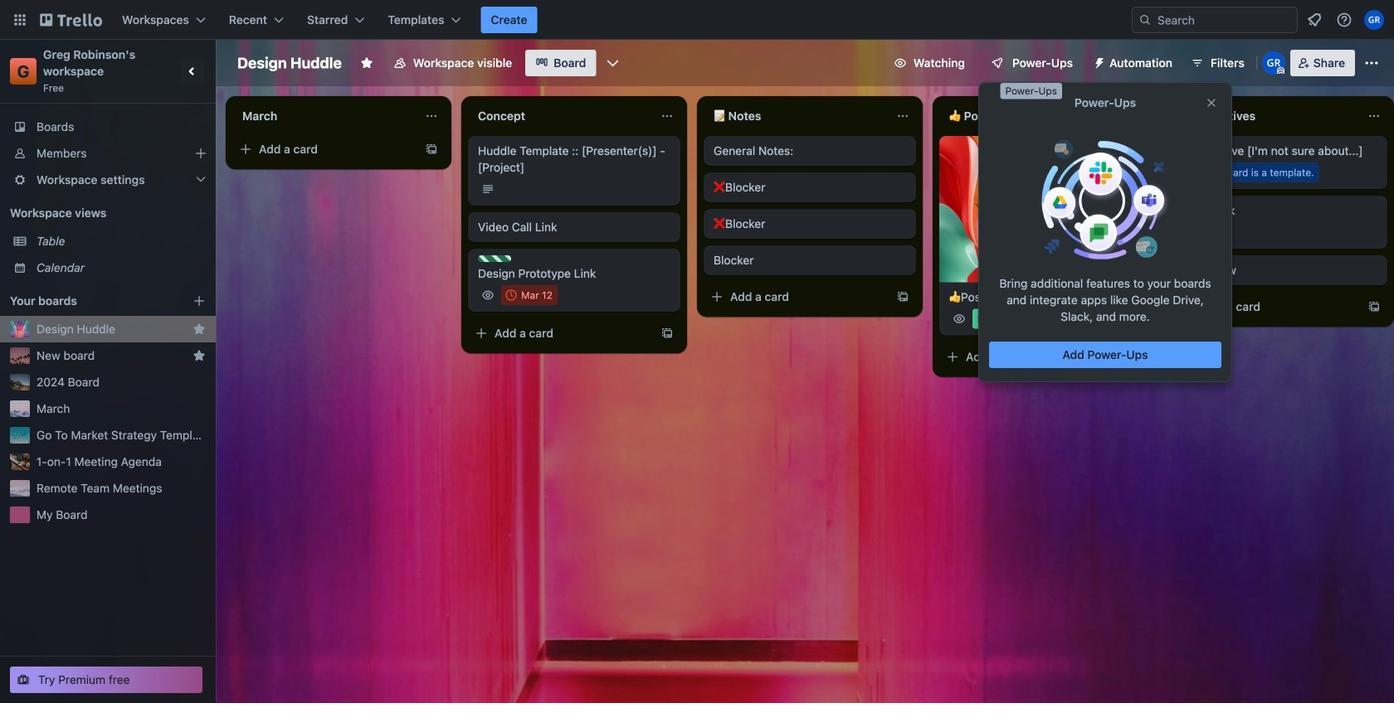 Task type: vqa. For each thing, say whether or not it's contained in the screenshot.
the right Peterson's
no



Task type: describe. For each thing, give the bounding box(es) containing it.
no enabled plugins icon image
[[1038, 139, 1174, 262]]

close popover image
[[1205, 96, 1219, 110]]

1 horizontal spatial create from template… image
[[1132, 351, 1146, 364]]

star or unstar board image
[[360, 56, 373, 70]]

0 vertical spatial create from template… image
[[425, 143, 438, 156]]

0 vertical spatial create from template… image
[[897, 291, 910, 304]]

color: green, title: none image
[[478, 256, 511, 262]]

0 notifications image
[[1305, 10, 1325, 30]]

0 horizontal spatial greg robinson (gregrobinson96) image
[[1263, 51, 1286, 75]]

search image
[[1139, 13, 1152, 27]]

add board image
[[193, 295, 206, 308]]

back to home image
[[40, 7, 102, 33]]

open information menu image
[[1337, 12, 1353, 28]]

show menu image
[[1364, 55, 1381, 71]]

Search field
[[1152, 8, 1298, 32]]

0 vertical spatial greg robinson (gregrobinson96) image
[[1365, 10, 1385, 30]]



Task type: locate. For each thing, give the bounding box(es) containing it.
1 horizontal spatial greg robinson (gregrobinson96) image
[[1365, 10, 1385, 30]]

1 horizontal spatial create from template… image
[[897, 291, 910, 304]]

1 vertical spatial create from template… image
[[661, 327, 674, 340]]

workspace navigation collapse icon image
[[181, 60, 204, 83]]

sm image
[[1087, 50, 1110, 73]]

create from template… image
[[425, 143, 438, 156], [1368, 301, 1381, 314], [1132, 351, 1146, 364]]

None checkbox
[[1185, 222, 1237, 242]]

greg robinson (gregrobinson96) image right open information menu image
[[1365, 10, 1385, 30]]

0 vertical spatial starred icon image
[[193, 323, 206, 336]]

starred icon image
[[193, 323, 206, 336], [193, 350, 206, 363]]

0 horizontal spatial create from template… image
[[425, 143, 438, 156]]

None checkbox
[[501, 286, 558, 306]]

1 vertical spatial greg robinson (gregrobinson96) image
[[1263, 51, 1286, 75]]

primary element
[[0, 0, 1395, 40]]

1 starred icon image from the top
[[193, 323, 206, 336]]

1 vertical spatial create from template… image
[[1368, 301, 1381, 314]]

customize views image
[[605, 55, 621, 71]]

0 horizontal spatial create from template… image
[[661, 327, 674, 340]]

greg robinson (gregrobinson96) image down search field
[[1263, 51, 1286, 75]]

create from template… image
[[897, 291, 910, 304], [661, 327, 674, 340]]

None text field
[[232, 103, 418, 130], [704, 103, 890, 130], [940, 103, 1126, 130], [232, 103, 418, 130], [704, 103, 890, 130], [940, 103, 1126, 130]]

this member is an admin of this board. image
[[1277, 67, 1285, 75]]

Board name text field
[[229, 50, 350, 76]]

2 vertical spatial create from template… image
[[1132, 351, 1146, 364]]

greg robinson (gregrobinson96) image
[[1365, 10, 1385, 30], [1263, 51, 1286, 75]]

2 horizontal spatial create from template… image
[[1368, 301, 1381, 314]]

None text field
[[468, 103, 654, 130], [1176, 103, 1361, 130], [468, 103, 654, 130], [1176, 103, 1361, 130]]

tooltip
[[1001, 83, 1063, 99]]

your boards with 8 items element
[[10, 291, 168, 311]]

1 vertical spatial starred icon image
[[193, 350, 206, 363]]

2 starred icon image from the top
[[193, 350, 206, 363]]



